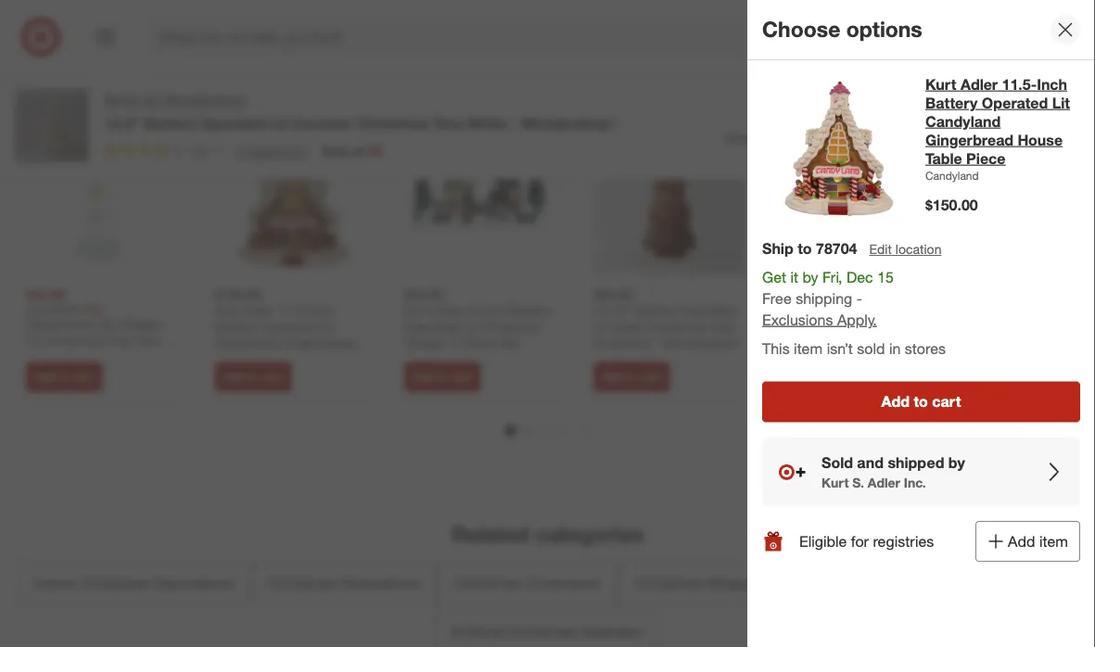 Task type: locate. For each thing, give the bounding box(es) containing it.
- down exclusions apply. link
[[833, 335, 838, 351]]

all
[[143, 90, 158, 109]]

tree inside $20.00 14.75" battery operated lit glass christmas tree sculpture - wondershop™
[[710, 319, 735, 335]]

0 horizontal spatial 11.5-
[[278, 302, 308, 319]]

piece inside $150.00 kurt adler 11.5-inch battery operated lit candyland gingerbread house table piece
[[290, 351, 323, 367]]

shipping
[[796, 290, 853, 308]]

indoor
[[34, 574, 77, 592]]

9 link
[[1036, 17, 1077, 58]]

house inside the kurt adler 11.5-inch battery operated lit candyland gingerbread house table piece candyland
[[1018, 131, 1063, 149]]

piece inside the kurt adler 11.5-inch battery operated lit candyland gingerbread house table piece candyland
[[967, 149, 1006, 167]]

4 questions
[[236, 142, 306, 158]]

1 horizontal spatial by
[[949, 453, 965, 472]]

cart for department 56 villages lit christmas pole tree  -  one tree 9.25 inches -  battery operated assorted colored bulbs  -  6011460  -  acrylic  - image
[[72, 370, 94, 384]]

11.5- inside $150.00 kurt adler 11.5-inch battery operated lit candyland gingerbread house table piece
[[278, 302, 308, 319]]

1 vertical spatial gingerbread
[[281, 335, 354, 351]]

6.5" battery operated lit glittered paper house christmas village building - wondershop™ pink image
[[972, 123, 1095, 275]]

inch for $150.00 kurt adler 11.5-inch battery operated lit candyland gingerbread house table piece
[[308, 302, 333, 319]]

1 vertical spatial by
[[949, 453, 965, 472]]

0 horizontal spatial -
[[511, 114, 517, 132]]

wondershop™ down apply.
[[842, 335, 922, 351]]

glass down $20.00 in the right top of the page
[[611, 319, 644, 335]]

inch inside $150.00 kurt adler 11.5-inch battery operated lit candyland gingerbread house table piece
[[308, 302, 333, 319]]

2 horizontal spatial wondershop™
[[842, 335, 922, 351]]

wondershop™ inside $15.00 10.25" battery operated lit glass christmas tree figurine - wondershop™
[[842, 335, 922, 351]]

glass down shipping
[[801, 319, 833, 335]]

tree inside $15.00 10.25" battery operated lit glass christmas tree figurine - wondershop™
[[900, 319, 924, 335]]

christmas ornaments link
[[439, 563, 617, 604]]

1 horizontal spatial gingerbread
[[926, 131, 1014, 149]]

$43.98
[[26, 286, 65, 302]]

artificial
[[450, 623, 504, 641]]

1 horizontal spatial decorations
[[340, 574, 420, 592]]

2 horizontal spatial inch
[[1037, 75, 1068, 93]]

wondershop™ down items
[[521, 114, 618, 132]]

1 horizontal spatial inch
[[479, 302, 504, 319]]

tree
[[433, 114, 463, 132], [710, 319, 735, 335], [900, 319, 924, 335]]

cart for left the kurt adler 11.5-inch battery operated lit candyland gingerbread house table piece 'image'
[[262, 370, 283, 384]]

1 horizontal spatial piece
[[464, 335, 496, 351]]

14.75" battery operated lit glass christmas tree sculpture - wondershop™ image
[[594, 123, 746, 275]]

lit inside $150.00 kurt adler 11.5-inch battery operated lit candyland gingerbread house table piece
[[320, 319, 334, 335]]

0 vertical spatial item
[[794, 340, 823, 358]]

glass inside $20.00 14.75" battery operated lit glass christmas tree sculpture - wondershop™
[[611, 319, 644, 335]]

operated
[[982, 94, 1048, 112], [200, 114, 266, 132], [681, 302, 736, 319], [871, 302, 926, 319], [261, 319, 316, 335], [404, 319, 459, 335]]

0 horizontal spatial by
[[803, 269, 819, 287]]

indoor christmas decorations
[[34, 574, 233, 592]]

0 horizontal spatial wondershop™
[[521, 114, 618, 132]]

christmas inside 'link'
[[81, 574, 149, 592]]

78704
[[816, 240, 858, 258]]

add
[[989, 118, 1017, 136], [34, 370, 55, 384], [224, 370, 245, 384], [413, 370, 434, 384], [602, 370, 623, 384], [791, 370, 812, 384], [980, 370, 1002, 384], [882, 393, 910, 411], [1008, 533, 1036, 551]]

stores
[[905, 340, 946, 358]]

greenery
[[579, 623, 642, 641]]

battery
[[926, 94, 978, 112], [144, 114, 196, 132], [508, 302, 550, 319], [635, 302, 678, 319], [824, 302, 867, 319], [215, 319, 258, 335]]

0 horizontal spatial table
[[256, 351, 287, 367]]

1 horizontal spatial 11.5-
[[1002, 75, 1037, 93]]

table inside $150.00 kurt adler 11.5-inch battery operated lit candyland gingerbread house table piece
[[256, 351, 287, 367]]

- inside $15.00 10.25" battery operated lit glass christmas tree figurine - wondershop™
[[833, 335, 838, 351]]

$150.00
[[926, 196, 978, 214], [215, 286, 261, 302]]

0 horizontal spatial piece
[[290, 351, 323, 367]]

1 vertical spatial $150.00
[[215, 286, 261, 302]]

1 horizontal spatial glass
[[801, 319, 833, 335]]

operated inside $150.00 kurt adler 11.5-inch battery operated lit candyland gingerbread house table piece
[[261, 319, 316, 335]]

0 horizontal spatial inch
[[308, 302, 333, 319]]

gingerbread inside $150.00 kurt adler 11.5-inch battery operated lit candyland gingerbread house table piece
[[281, 335, 354, 351]]

categories
[[536, 522, 643, 548]]

2 glass from the left
[[801, 319, 833, 335]]

0 horizontal spatial tree
[[433, 114, 463, 132]]

10.25" battery operated lit glass christmas tree figurine - wondershop™ image
[[783, 123, 935, 275]]

1 horizontal spatial kurt adler 11.5-inch battery operated lit candyland gingerbread house table piece image
[[762, 75, 911, 224]]

kurt inside sold and shipped by kurt s. adler inc.
[[822, 474, 849, 490]]

figurine
[[783, 335, 829, 351]]

similar
[[482, 67, 552, 93]]

when purchased online
[[725, 132, 843, 145]]

0 vertical spatial table
[[926, 149, 962, 167]]

wondershop™ left this
[[662, 335, 743, 351]]

cart for 6.5" battery operated lit glittered paper house christmas village building - wondershop™ pink image
[[1018, 370, 1040, 384]]

by right shipped
[[949, 453, 965, 472]]

- inside shop all wondershop 14.5" battery operated lit ceramic christmas tree white - wondershop™
[[511, 114, 517, 132]]

tree left exclusions
[[710, 319, 735, 335]]

battery inside $150.00 kurt adler 11.5-inch battery operated lit candyland gingerbread house table piece
[[215, 319, 258, 335]]

kurt inside $49.00 kurt adler 5-inch battery operated lit christmas village 17 piece set
[[404, 302, 429, 319]]

search button
[[848, 17, 892, 61]]

operated inside $49.00 kurt adler 5-inch battery operated lit christmas village 17 piece set
[[404, 319, 459, 335]]

cart for kurt adler 5-inch battery operated lit christmas village 17 piece set image
[[451, 370, 472, 384]]

wondershop™ for $20.00 14.75" battery operated lit glass christmas tree sculpture - wondershop™
[[662, 335, 743, 351]]

item inside 'fulfillment' region
[[794, 340, 823, 358]]

item
[[794, 340, 823, 358], [1040, 533, 1069, 551]]

add inside 'fulfillment' region
[[882, 393, 910, 411]]

glass for 10.25"
[[801, 319, 833, 335]]

by inside sold and shipped by kurt s. adler inc.
[[949, 453, 965, 472]]

only
[[322, 142, 349, 158]]

add item
[[1008, 533, 1069, 551]]

0 vertical spatial gingerbread
[[926, 131, 1014, 149]]

christmas ornaments
[[455, 574, 601, 592]]

christmas decorations
[[268, 574, 420, 592]]

cart
[[1040, 118, 1069, 136], [72, 370, 94, 384], [262, 370, 283, 384], [451, 370, 472, 384], [640, 370, 662, 384], [829, 370, 851, 384], [1018, 370, 1040, 384], [932, 393, 961, 411]]

get
[[762, 269, 787, 287]]

15
[[878, 269, 894, 287]]

kurt adler 5-inch battery operated lit christmas village 17 piece set image
[[404, 123, 557, 275]]

tree up the stores
[[900, 319, 924, 335]]

1 horizontal spatial table
[[926, 149, 962, 167]]

cart for the 10.25" battery operated lit glass christmas tree figurine - wondershop™ image
[[829, 370, 851, 384]]

christmas decorations link
[[252, 563, 436, 604]]

1 horizontal spatial $150.00
[[926, 196, 978, 214]]

piece
[[967, 149, 1006, 167], [464, 335, 496, 351], [290, 351, 323, 367]]

0 horizontal spatial decorations
[[153, 574, 233, 592]]

item for add
[[1040, 533, 1069, 551]]

1 vertical spatial candyland
[[926, 169, 979, 183]]

- for $20.00 14.75" battery operated lit glass christmas tree sculpture - wondershop™
[[653, 335, 658, 351]]

battery inside $15.00 10.25" battery operated lit glass christmas tree figurine - wondershop™
[[824, 302, 867, 319]]

0 horizontal spatial $150.00
[[215, 286, 261, 302]]

1 vertical spatial item
[[1040, 533, 1069, 551]]

$150.00 inside $150.00 kurt adler 11.5-inch battery operated lit candyland gingerbread house table piece
[[215, 286, 261, 302]]

-
[[511, 114, 517, 132], [653, 335, 658, 351], [833, 335, 838, 351]]

wondershop™ inside $20.00 14.75" battery operated lit glass christmas tree sculpture - wondershop™
[[662, 335, 743, 351]]

online
[[813, 132, 843, 145]]

1 horizontal spatial tree
[[710, 319, 735, 335]]

2 decorations from the left
[[340, 574, 420, 592]]

1 decorations from the left
[[153, 574, 233, 592]]

add to cart inside 'fulfillment' region
[[882, 393, 961, 411]]

adler inside the kurt adler 11.5-inch battery operated lit candyland gingerbread house table piece candyland
[[961, 75, 998, 93]]

to
[[1021, 118, 1035, 136], [798, 240, 812, 258], [59, 370, 69, 384], [248, 370, 258, 384], [437, 370, 448, 384], [626, 370, 637, 384], [815, 370, 826, 384], [1005, 370, 1015, 384], [914, 393, 928, 411]]

item inside button
[[1040, 533, 1069, 551]]

indoor christmas decorations link
[[18, 563, 249, 604]]

lit
[[1053, 94, 1070, 112], [271, 114, 288, 132], [320, 319, 334, 335], [463, 319, 477, 335], [594, 319, 608, 335], [783, 319, 797, 335]]

0 vertical spatial $150.00
[[926, 196, 978, 214]]

this
[[762, 340, 790, 358]]

74 link
[[104, 140, 224, 163]]

table
[[926, 149, 962, 167], [256, 351, 287, 367]]

- inside $20.00 14.75" battery operated lit glass christmas tree sculpture - wondershop™
[[653, 335, 658, 351]]

0 horizontal spatial glass
[[611, 319, 644, 335]]

2 horizontal spatial tree
[[900, 319, 924, 335]]

0 horizontal spatial gingerbread
[[281, 335, 354, 351]]

fulfillment region
[[762, 238, 1081, 507]]

kurt adler 11.5-inch battery operated lit candyland gingerbread house table piece image
[[762, 75, 911, 224], [215, 123, 367, 275]]

christmas
[[356, 114, 429, 132], [481, 319, 540, 335], [648, 319, 707, 335], [837, 319, 896, 335], [81, 574, 149, 592], [268, 574, 336, 592], [455, 574, 523, 592], [636, 574, 704, 592], [508, 623, 575, 641]]

- right white
[[511, 114, 517, 132]]

inc.
[[904, 474, 926, 490]]

shop
[[104, 90, 139, 109]]

1 horizontal spatial item
[[1040, 533, 1069, 551]]

wondershop™ for $15.00 10.25" battery operated lit glass christmas tree figurine - wondershop™
[[842, 335, 922, 351]]

decorations
[[153, 574, 233, 592], [340, 574, 420, 592]]

14.5"
[[104, 114, 140, 132]]

christmas wrapping paper & sup... link
[[620, 563, 886, 604]]

$49.00 kurt adler 5-inch battery operated lit christmas village 17 piece set
[[404, 286, 550, 351]]

piece inside $49.00 kurt adler 5-inch battery operated lit christmas village 17 piece set
[[464, 335, 496, 351]]

lit inside $20.00 14.75" battery operated lit glass christmas tree sculpture - wondershop™
[[594, 319, 608, 335]]

by right it
[[803, 269, 819, 287]]

0 vertical spatial by
[[803, 269, 819, 287]]

apply.
[[837, 311, 877, 329]]

adler inside sold and shipped by kurt s. adler inc.
[[868, 474, 901, 490]]

inch inside the kurt adler 11.5-inch battery operated lit candyland gingerbread house table piece candyland
[[1037, 75, 1068, 93]]

0 horizontal spatial house
[[215, 351, 253, 367]]

1 vertical spatial table
[[256, 351, 287, 367]]

2 horizontal spatial piece
[[967, 149, 1006, 167]]

village
[[404, 335, 442, 351]]

0 vertical spatial candyland
[[926, 112, 1001, 130]]

sold
[[822, 453, 853, 472]]

0 vertical spatial 11.5-
[[1002, 75, 1037, 93]]

2 horizontal spatial -
[[833, 335, 838, 351]]

0 horizontal spatial item
[[794, 340, 823, 358]]

artificial christmas greenery
[[450, 623, 642, 641]]

lit inside $49.00 kurt adler 5-inch battery operated lit christmas village 17 piece set
[[463, 319, 477, 335]]

image of 14.5" battery operated lit ceramic christmas tree white - wondershop™ image
[[15, 89, 89, 163]]

candyland inside $150.00 kurt adler 11.5-inch battery operated lit candyland gingerbread house table piece
[[215, 335, 278, 351]]

add inside button
[[1008, 533, 1036, 551]]

tree for $15.00
[[900, 319, 924, 335]]

inch for $49.00 kurt adler 5-inch battery operated lit christmas village 17 piece set
[[479, 302, 504, 319]]

1 vertical spatial house
[[215, 351, 253, 367]]

2 vertical spatial candyland
[[215, 335, 278, 351]]

10.25"
[[783, 302, 821, 319]]

exclusions apply. link
[[762, 311, 877, 329]]

1 glass from the left
[[611, 319, 644, 335]]

by
[[803, 269, 819, 287], [949, 453, 965, 472]]

$150.00 kurt adler 11.5-inch battery operated lit candyland gingerbread house table piece
[[215, 286, 354, 367]]

kurt adler 11.5-inch battery operated lit candyland gingerbread house table piece image inside choose options dialog
[[762, 75, 911, 224]]

4
[[236, 142, 243, 158]]

1 horizontal spatial house
[[1018, 131, 1063, 149]]

choose options
[[762, 16, 923, 42]]

11.5-
[[1002, 75, 1037, 93], [278, 302, 308, 319]]

add to cart
[[989, 118, 1069, 136], [34, 370, 94, 384], [224, 370, 283, 384], [413, 370, 472, 384], [602, 370, 662, 384], [791, 370, 851, 384], [980, 370, 1040, 384], [882, 393, 961, 411]]

1 horizontal spatial wondershop™
[[662, 335, 743, 351]]

glass inside $15.00 10.25" battery operated lit glass christmas tree figurine - wondershop™
[[801, 319, 833, 335]]

items
[[558, 67, 614, 93]]

- for $15.00 10.25" battery operated lit glass christmas tree figurine - wondershop™
[[833, 335, 838, 351]]

1 horizontal spatial -
[[653, 335, 658, 351]]

sculpture
[[594, 335, 649, 351]]

candyland
[[926, 112, 1001, 130], [926, 169, 979, 183], [215, 335, 278, 351]]

choose
[[762, 16, 841, 42]]

0 vertical spatial house
[[1018, 131, 1063, 149]]

tree left white
[[433, 114, 463, 132]]

tree inside shop all wondershop 14.5" battery operated lit ceramic christmas tree white - wondershop™
[[433, 114, 463, 132]]

- right sculpture
[[653, 335, 658, 351]]

table inside the kurt adler 11.5-inch battery operated lit candyland gingerbread house table piece candyland
[[926, 149, 962, 167]]

1 vertical spatial 11.5-
[[278, 302, 308, 319]]

inch inside $49.00 kurt adler 5-inch battery operated lit christmas village 17 piece set
[[479, 302, 504, 319]]

$150.00 inside choose options dialog
[[926, 196, 978, 214]]



Task type: vqa. For each thing, say whether or not it's contained in the screenshot.
the top the $150.00
yes



Task type: describe. For each thing, give the bounding box(es) containing it.
reg
[[26, 302, 42, 316]]

eligible
[[800, 533, 847, 551]]

wondershop™ inside shop all wondershop 14.5" battery operated lit ceramic christmas tree white - wondershop™
[[521, 114, 618, 132]]

christmas inside $49.00 kurt adler 5-inch battery operated lit christmas village 17 piece set
[[481, 319, 540, 335]]

operated inside $15.00 10.25" battery operated lit glass christmas tree figurine - wondershop™
[[871, 302, 926, 319]]

ceramic
[[293, 114, 352, 132]]

by inside get it by fri, dec 15 free shipping exclusions apply.
[[803, 269, 819, 287]]

&
[[819, 574, 828, 592]]

eligible for registries
[[800, 533, 934, 551]]

0 horizontal spatial kurt adler 11.5-inch battery operated lit candyland gingerbread house table piece image
[[215, 123, 367, 275]]

christmas inside $15.00 10.25" battery operated lit glass christmas tree figurine - wondershop™
[[837, 319, 896, 335]]

battery inside shop all wondershop 14.5" battery operated lit ceramic christmas tree white - wondershop™
[[144, 114, 196, 132]]

and
[[857, 453, 884, 472]]

cart inside 'fulfillment' region
[[932, 393, 961, 411]]

battery inside $20.00 14.75" battery operated lit glass christmas tree sculpture - wondershop™
[[635, 302, 678, 319]]

piece for gingerbread
[[967, 149, 1006, 167]]

ship
[[762, 240, 794, 258]]

at
[[353, 142, 365, 158]]

kurt inside the kurt adler 11.5-inch battery operated lit candyland gingerbread house table piece candyland
[[926, 75, 957, 93]]

17
[[446, 335, 460, 351]]

gingerbread inside the kurt adler 11.5-inch battery operated lit candyland gingerbread house table piece candyland
[[926, 131, 1014, 149]]

set
[[500, 335, 520, 351]]

shipped
[[888, 453, 945, 472]]

search
[[848, 30, 892, 48]]

adler inside $49.00 kurt adler 5-inch battery operated lit christmas village 17 piece set
[[433, 302, 463, 319]]

ship to 78704
[[762, 240, 858, 258]]

$49.00
[[404, 286, 443, 302]]

item for this
[[794, 340, 823, 358]]

for
[[851, 533, 869, 551]]

purchased
[[757, 132, 810, 145]]

sale
[[82, 302, 104, 316]]

sold
[[857, 340, 885, 358]]

$46.99
[[45, 302, 79, 316]]

edit location
[[870, 241, 942, 257]]

free
[[762, 290, 792, 308]]

sup...
[[832, 574, 870, 592]]

kurt inside $150.00 kurt adler 11.5-inch battery operated lit candyland gingerbread house table piece
[[215, 302, 240, 319]]

glass for 14.75"
[[611, 319, 644, 335]]

location
[[896, 241, 942, 257]]

9
[[1064, 19, 1069, 31]]

$20.00
[[594, 286, 632, 302]]

$43.98 reg $46.99 sale
[[26, 286, 104, 316]]

adler inside $150.00 kurt adler 11.5-inch battery operated lit candyland gingerbread house table piece
[[244, 302, 274, 319]]

isn't
[[827, 340, 853, 358]]

14.75"
[[594, 302, 632, 319]]

related categories
[[452, 522, 643, 548]]

4 questions link
[[228, 140, 306, 161]]

christmas inside shop all wondershop 14.5" battery operated lit ceramic christmas tree white - wondershop™
[[356, 114, 429, 132]]

exclusions
[[762, 311, 833, 329]]

similar items
[[482, 67, 614, 93]]

sponsored
[[1041, 33, 1095, 47]]

operated inside shop all wondershop 14.5" battery operated lit ceramic christmas tree white - wondershop™
[[200, 114, 266, 132]]

house inside $150.00 kurt adler 11.5-inch battery operated lit candyland gingerbread house table piece
[[215, 351, 253, 367]]

lit inside $15.00 10.25" battery operated lit glass christmas tree figurine - wondershop™
[[783, 319, 797, 335]]

edit location button
[[869, 239, 943, 260]]

dec
[[847, 269, 874, 287]]

add item button
[[976, 522, 1081, 562]]

11.5- inside the kurt adler 11.5-inch battery operated lit candyland gingerbread house table piece candyland
[[1002, 75, 1037, 93]]

battery inside the kurt adler 11.5-inch battery operated lit candyland gingerbread house table piece candyland
[[926, 94, 978, 112]]

department 56 villages lit christmas pole tree  -  one tree 9.25 inches -  battery operated assorted colored bulbs  -  6011460  -  acrylic  - image
[[26, 123, 178, 275]]

$20.00 14.75" battery operated lit glass christmas tree sculpture - wondershop™
[[594, 286, 743, 351]]

What can we help you find? suggestions appear below search field
[[148, 17, 861, 58]]

lit inside shop all wondershop 14.5" battery operated lit ceramic christmas tree white - wondershop™
[[271, 114, 288, 132]]

$15.00
[[783, 286, 822, 302]]

74
[[191, 142, 206, 158]]

kurt adler 11.5-inch battery operated lit candyland gingerbread house table piece candyland
[[926, 75, 1070, 183]]

cart for 14.75" battery operated lit glass christmas tree sculpture - wondershop™ image
[[640, 370, 662, 384]]

5-
[[467, 302, 479, 319]]

lit inside the kurt adler 11.5-inch battery operated lit candyland gingerbread house table piece candyland
[[1053, 94, 1070, 112]]

decorations inside 'link'
[[153, 574, 233, 592]]

piece for christmas
[[464, 335, 496, 351]]

wondershop
[[162, 90, 246, 109]]

battery inside $49.00 kurt adler 5-inch battery operated lit christmas village 17 piece set
[[508, 302, 550, 319]]

when
[[725, 132, 754, 145]]

white
[[467, 114, 507, 132]]

options
[[847, 16, 923, 42]]

this item isn't sold in stores
[[762, 340, 946, 358]]

tree for $20.00
[[710, 319, 735, 335]]

paper
[[775, 574, 815, 592]]

$150.00 for $150.00
[[926, 196, 978, 214]]

$150.00 for $150.00 kurt adler 11.5-inch battery operated lit candyland gingerbread house table piece
[[215, 286, 261, 302]]

edit
[[870, 241, 892, 257]]

get it by fri, dec 15 free shipping exclusions apply.
[[762, 269, 894, 329]]

operated inside $20.00 14.75" battery operated lit glass christmas tree sculpture - wondershop™
[[681, 302, 736, 319]]

related
[[452, 522, 530, 548]]

s.
[[853, 474, 864, 490]]

in
[[889, 340, 901, 358]]

sold and shipped by kurt s. adler inc.
[[822, 453, 965, 490]]

shop all wondershop 14.5" battery operated lit ceramic christmas tree white - wondershop™
[[104, 90, 618, 132]]

registries
[[873, 533, 934, 551]]

$30.00
[[825, 109, 863, 125]]

only at
[[322, 142, 365, 158]]

ornaments
[[527, 574, 601, 592]]

operated inside the kurt adler 11.5-inch battery operated lit candyland gingerbread house table piece candyland
[[982, 94, 1048, 112]]

choose options dialog
[[748, 0, 1095, 647]]

artificial christmas greenery link
[[434, 612, 657, 647]]

christmas inside $20.00 14.75" battery operated lit glass christmas tree sculpture - wondershop™
[[648, 319, 707, 335]]

fri,
[[823, 269, 843, 287]]

advertisement region
[[0, 0, 1095, 32]]

questions
[[247, 142, 306, 158]]

wrapping
[[708, 574, 771, 592]]



